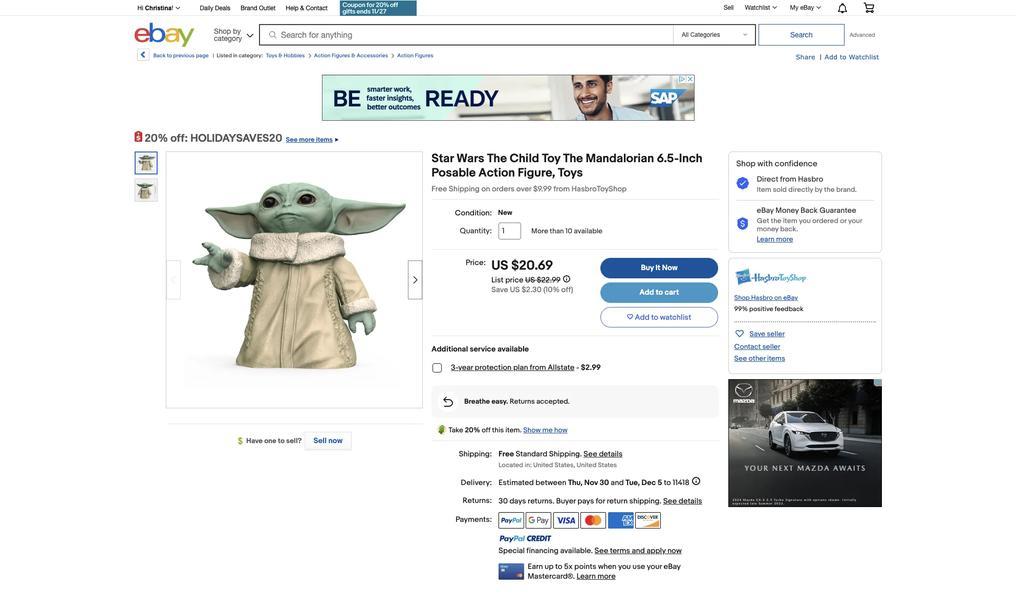 Task type: vqa. For each thing, say whether or not it's contained in the screenshot.
!
yes



Task type: locate. For each thing, give the bounding box(es) containing it.
off:
[[171, 132, 188, 145]]

ebay up get
[[757, 206, 774, 216]]

save up the contact seller link
[[750, 330, 766, 339]]

0 vertical spatial learn
[[757, 235, 775, 244]]

1 horizontal spatial 30
[[600, 478, 609, 488]]

the
[[825, 185, 835, 194], [771, 217, 782, 225]]

account navigation
[[132, 0, 882, 17]]

on up the 99% positive feedback
[[775, 294, 782, 302]]

0 horizontal spatial learn
[[577, 572, 596, 582]]

0 horizontal spatial hasbro
[[752, 294, 773, 302]]

1 horizontal spatial you
[[799, 217, 811, 225]]

1 horizontal spatial sell
[[724, 4, 734, 11]]

1 horizontal spatial and
[[632, 546, 645, 556]]

| left listed
[[213, 52, 214, 59]]

2 horizontal spatial from
[[781, 175, 797, 184]]

paypal credit image
[[499, 535, 552, 543]]

1 horizontal spatial shipping
[[549, 450, 580, 459]]

shipping up states,
[[549, 450, 580, 459]]

1 horizontal spatial by
[[815, 185, 823, 194]]

shop by category button
[[210, 23, 256, 45]]

back
[[153, 52, 166, 59], [801, 206, 818, 216]]

&
[[300, 5, 304, 12], [279, 52, 283, 59], [352, 52, 356, 59]]

Search for anything text field
[[261, 25, 671, 45]]

action figures
[[398, 52, 434, 59]]

1 vertical spatial shipping
[[549, 450, 580, 459]]

0 vertical spatial see details link
[[584, 450, 623, 459]]

shop by category banner
[[132, 0, 882, 50]]

0 vertical spatial your
[[849, 217, 863, 225]]

from up sold
[[781, 175, 797, 184]]

1 vertical spatial your
[[647, 562, 662, 572]]

sell left watchlist link
[[724, 4, 734, 11]]

see inside see more items link
[[286, 136, 298, 144]]

0 vertical spatial on
[[482, 184, 490, 194]]

0 vertical spatial more
[[299, 136, 315, 144]]

0 vertical spatial toys
[[266, 52, 277, 59]]

from right $9.99
[[554, 184, 570, 194]]

figures down search for anything text field
[[415, 52, 434, 59]]

1 vertical spatial save
[[750, 330, 766, 339]]

1 horizontal spatial &
[[300, 5, 304, 12]]

the left brand.
[[825, 185, 835, 194]]

0 horizontal spatial free
[[432, 184, 447, 194]]

action up orders
[[479, 166, 515, 180]]

and for 30
[[611, 478, 624, 488]]

watchlist right sell link
[[745, 4, 771, 11]]

. for returns
[[553, 497, 555, 506]]

shop inside shop by category
[[214, 27, 231, 35]]

advertisement region
[[322, 75, 695, 121], [729, 379, 882, 508]]

item
[[757, 185, 772, 194]]

contact inside contact seller see other items
[[735, 343, 761, 351]]

to right 5
[[664, 478, 671, 488]]

1 horizontal spatial now
[[668, 546, 682, 556]]

0 vertical spatial learn more link
[[757, 235, 794, 244]]

toys right category: on the left top
[[266, 52, 277, 59]]

1 horizontal spatial items
[[768, 354, 786, 363]]

30 days returns . buyer pays for return shipping . see details
[[499, 497, 703, 506]]

0 horizontal spatial by
[[233, 27, 241, 35]]

0 horizontal spatial contact
[[306, 5, 328, 12]]

you inside ebay money back guarantee get the item you ordered or your money back. learn more
[[799, 217, 811, 225]]

with details__icon image for direct from hasbro
[[737, 177, 749, 190]]

ebay right my
[[801, 4, 815, 11]]

available up plan
[[498, 345, 529, 354]]

ebay down apply
[[664, 562, 681, 572]]

1 horizontal spatial united
[[577, 461, 597, 469]]

us down $20.69 at the right top of page
[[526, 276, 535, 285]]

apply
[[647, 546, 666, 556]]

0 horizontal spatial action
[[314, 52, 331, 59]]

learn
[[757, 235, 775, 244], [577, 572, 596, 582]]

seller down the save seller
[[763, 343, 781, 351]]

contact inside account navigation
[[306, 5, 328, 12]]

0 vertical spatial shop
[[214, 27, 231, 35]]

1 vertical spatial free
[[499, 450, 514, 459]]

1 figures from the left
[[332, 52, 350, 59]]

sell for sell now
[[314, 436, 327, 446]]

shop for shop hasbro on ebay
[[735, 294, 750, 302]]

0 horizontal spatial sell
[[314, 436, 327, 446]]

us up list
[[492, 258, 509, 274]]

1 vertical spatial and
[[632, 546, 645, 556]]

learn inside us $20.69 main content
[[577, 572, 596, 582]]

back up ordered
[[801, 206, 818, 216]]

united
[[534, 461, 553, 469], [577, 461, 597, 469]]

with details__icon image left get
[[737, 218, 749, 230]]

advanced link
[[845, 25, 881, 45]]

1 vertical spatial you
[[619, 562, 631, 572]]

1 horizontal spatial free
[[499, 450, 514, 459]]

2 vertical spatial with details__icon image
[[443, 397, 453, 407]]

save inside us $20.69 main content
[[492, 285, 509, 295]]

seller for save
[[767, 330, 785, 339]]

1 horizontal spatial toys
[[558, 166, 583, 180]]

category:
[[239, 52, 263, 59]]

0 horizontal spatial more
[[299, 136, 315, 144]]

on left orders
[[482, 184, 490, 194]]

your inside ebay money back guarantee get the item you ordered or your money back. learn more
[[849, 217, 863, 225]]

seller up the contact seller link
[[767, 330, 785, 339]]

cart
[[665, 288, 679, 298]]

google pay image
[[526, 512, 552, 529]]

30 left 'days'
[[499, 497, 508, 506]]

states
[[598, 461, 617, 469]]

save inside button
[[750, 330, 766, 339]]

items
[[316, 136, 333, 144], [768, 354, 786, 363]]

add for add to cart
[[640, 288, 655, 298]]

0 vertical spatial with details__icon image
[[737, 177, 749, 190]]

see details link up states
[[584, 450, 623, 459]]

united right the "in:"
[[534, 461, 553, 469]]

1 horizontal spatial the
[[825, 185, 835, 194]]

. down 5
[[660, 497, 662, 506]]

1 the from the left
[[487, 152, 507, 166]]

1 horizontal spatial hasbro
[[799, 175, 824, 184]]

20% left off:
[[145, 132, 168, 145]]

1 horizontal spatial more
[[598, 572, 616, 582]]

star
[[432, 152, 454, 166]]

advanced
[[850, 32, 876, 38]]

hasbro
[[799, 175, 824, 184], [752, 294, 773, 302]]

learn more link down special financing available. see terms and apply now
[[577, 572, 616, 582]]

0 horizontal spatial save
[[492, 285, 509, 295]]

sell for sell
[[724, 4, 734, 11]]

accepted.
[[537, 397, 570, 406]]

0 vertical spatial and
[[611, 478, 624, 488]]

1 vertical spatial toys
[[558, 166, 583, 180]]

1 vertical spatial learn
[[577, 572, 596, 582]]

1 horizontal spatial 20%
[[465, 426, 480, 435]]

back left previous
[[153, 52, 166, 59]]

2 figures from the left
[[415, 52, 434, 59]]

shop hasbro on ebay link
[[735, 294, 798, 302]]

None submit
[[759, 24, 845, 46]]

with details__icon image left breathe
[[443, 397, 453, 407]]

mandalorian
[[586, 152, 654, 166]]

back to previous page link
[[136, 49, 209, 65]]

toys & hobbies
[[266, 52, 305, 59]]

& right help at the top of page
[[300, 5, 304, 12]]

add to watchlist
[[635, 313, 692, 322]]

details up states
[[599, 450, 623, 459]]

details
[[599, 450, 623, 459], [679, 497, 703, 506]]

0 vertical spatial add
[[825, 53, 838, 61]]

0 vertical spatial by
[[233, 27, 241, 35]]

back inside ebay money back guarantee get the item you ordered or your money back. learn more
[[801, 206, 818, 216]]

picture 1 of 2 image
[[135, 153, 156, 174]]

shipping down posable
[[449, 184, 480, 194]]

with details__icon image left the item
[[737, 177, 749, 190]]

action right accessories
[[398, 52, 414, 59]]

save for save us $2.30 (10% off)
[[492, 285, 509, 295]]

your right or
[[849, 217, 863, 225]]

2 horizontal spatial us
[[526, 276, 535, 285]]

to left 5x
[[556, 562, 563, 572]]

0 horizontal spatial toys
[[266, 52, 277, 59]]

details inside free standard shipping . see details located in: united states, united states
[[599, 450, 623, 459]]

mastercard®.
[[528, 572, 575, 582]]

toys up hasbrotoyshop
[[558, 166, 583, 180]]

. left the buyer
[[553, 497, 555, 506]]

and left the tue,
[[611, 478, 624, 488]]

see terms and apply now link
[[595, 546, 682, 556]]

0 horizontal spatial shipping
[[449, 184, 480, 194]]

your inside earn up to 5x points when you use your ebay mastercard®.
[[647, 562, 662, 572]]

1 vertical spatial details
[[679, 497, 703, 506]]

watchlist inside share | add to watchlist
[[849, 53, 880, 61]]

hasbro up the directly
[[799, 175, 824, 184]]

sell right sell? on the bottom of the page
[[314, 436, 327, 446]]

sell now
[[314, 436, 343, 446]]

1 vertical spatial sell
[[314, 436, 327, 446]]

0 horizontal spatial the
[[487, 152, 507, 166]]

previous
[[173, 52, 195, 59]]

watchlist
[[745, 4, 771, 11], [849, 53, 880, 61]]

accessories
[[357, 52, 388, 59]]

learn more link inside us $20.69 main content
[[577, 572, 616, 582]]

1 vertical spatial add
[[640, 288, 655, 298]]

action right hobbies
[[314, 52, 331, 59]]

20%
[[145, 132, 168, 145], [465, 426, 480, 435]]

holidaysaves20
[[190, 132, 283, 145]]

contact up other at the bottom of page
[[735, 343, 761, 351]]

take
[[449, 426, 464, 435]]

to inside share | add to watchlist
[[840, 53, 847, 61]]

0 horizontal spatial 20%
[[145, 132, 168, 145]]

2 vertical spatial add
[[635, 313, 650, 322]]

to
[[167, 52, 172, 59], [840, 53, 847, 61], [656, 288, 663, 298], [652, 313, 659, 322], [278, 437, 285, 446], [664, 478, 671, 488], [556, 562, 563, 572]]

0 vertical spatial sell
[[724, 4, 734, 11]]

ebay mastercard image
[[499, 564, 525, 580]]

more
[[299, 136, 315, 144], [777, 235, 794, 244], [598, 572, 616, 582]]

more than 10 available
[[532, 227, 603, 236]]

. up thu,
[[580, 450, 582, 459]]

30 right nov
[[600, 478, 609, 488]]

shop
[[214, 27, 231, 35], [737, 159, 756, 169], [735, 294, 750, 302]]

now right apply
[[668, 546, 682, 556]]

1 horizontal spatial us
[[510, 285, 520, 295]]

the inside ebay money back guarantee get the item you ordered or your money back. learn more
[[771, 217, 782, 225]]

now right sell? on the bottom of the page
[[329, 436, 343, 446]]

ebay inside ebay money back guarantee get the item you ordered or your money back. learn more
[[757, 206, 774, 216]]

0 vertical spatial shipping
[[449, 184, 480, 194]]

available right 10
[[574, 227, 603, 236]]

show
[[524, 426, 541, 435]]

us
[[492, 258, 509, 274], [526, 276, 535, 285], [510, 285, 520, 295]]

0 vertical spatial you
[[799, 217, 811, 225]]

you right the item
[[799, 217, 811, 225]]

shop by category
[[214, 27, 242, 42]]

. inside free standard shipping . see details located in: united states, united states
[[580, 450, 582, 459]]

1 horizontal spatial the
[[563, 152, 583, 166]]

see details link down 11418
[[664, 497, 703, 506]]

hobbies
[[284, 52, 305, 59]]

hasbro up positive
[[752, 294, 773, 302]]

us $20.69 main content
[[432, 152, 720, 582]]

breathe easy. returns accepted.
[[465, 397, 570, 406]]

2 the from the left
[[563, 152, 583, 166]]

| right share button
[[820, 53, 822, 61]]

to down advanced link
[[840, 53, 847, 61]]

with details__icon image
[[737, 177, 749, 190], [737, 218, 749, 230], [443, 397, 453, 407]]

more for learn more
[[598, 572, 616, 582]]

master card image
[[581, 512, 607, 529]]

shipping inside free standard shipping . see details located in: united states, united states
[[549, 450, 580, 459]]

brand
[[241, 5, 257, 12]]

0 vertical spatial free
[[432, 184, 447, 194]]

orders
[[492, 184, 515, 194]]

action
[[314, 52, 331, 59], [398, 52, 414, 59], [479, 166, 515, 180]]

buy it now link
[[601, 258, 719, 279]]

action for action figures
[[398, 52, 414, 59]]

sell?
[[286, 437, 302, 446]]

1 horizontal spatial .
[[580, 450, 582, 459]]

shop for shop with confidence
[[737, 159, 756, 169]]

with details__icon image inside us $20.69 main content
[[443, 397, 453, 407]]

1 horizontal spatial your
[[849, 217, 863, 225]]

by right the directly
[[815, 185, 823, 194]]

free down posable
[[432, 184, 447, 194]]

you inside earn up to 5x points when you use your ebay mastercard®.
[[619, 562, 631, 572]]

1 horizontal spatial on
[[775, 294, 782, 302]]

0 horizontal spatial details
[[599, 450, 623, 459]]

1 vertical spatial watchlist
[[849, 53, 880, 61]]

1 vertical spatial with details__icon image
[[737, 218, 749, 230]]

learn down money
[[757, 235, 775, 244]]

quantity:
[[460, 226, 492, 236]]

1 horizontal spatial action
[[398, 52, 414, 59]]

now inside us $20.69 main content
[[668, 546, 682, 556]]

standard
[[516, 450, 548, 459]]

add right share
[[825, 53, 838, 61]]

you left use
[[619, 562, 631, 572]]

0 horizontal spatial on
[[482, 184, 490, 194]]

seller inside contact seller see other items
[[763, 343, 781, 351]]

more for see more items
[[299, 136, 315, 144]]

sold
[[773, 185, 787, 194]]

2 vertical spatial more
[[598, 572, 616, 582]]

save left the $2.30
[[492, 285, 509, 295]]

with details__icon image for breathe easy.
[[443, 397, 453, 407]]

discover image
[[636, 512, 661, 529]]

free up located
[[499, 450, 514, 459]]

child
[[510, 152, 540, 166]]

seller inside button
[[767, 330, 785, 339]]

add down buy
[[640, 288, 655, 298]]

ebay up feedback
[[784, 294, 798, 302]]

us left the $2.30
[[510, 285, 520, 295]]

sell now link
[[302, 432, 352, 450]]

and up use
[[632, 546, 645, 556]]

delivery:
[[461, 478, 492, 488]]

1 horizontal spatial from
[[554, 184, 570, 194]]

add inside button
[[635, 313, 650, 322]]

more inside us $20.69 main content
[[598, 572, 616, 582]]

1 horizontal spatial advertisement region
[[729, 379, 882, 508]]

for
[[596, 497, 605, 506]]

hasbrotoyshop
[[572, 184, 627, 194]]

action inside star wars the child toy the mandalorian 6.5-inch posable action figure, toys free shipping on orders over $9.99 from hasbrotoyshop
[[479, 166, 515, 180]]

add
[[825, 53, 838, 61], [640, 288, 655, 298], [635, 313, 650, 322]]

details down 11418
[[679, 497, 703, 506]]

posable
[[432, 166, 476, 180]]

figures for action figures
[[415, 52, 434, 59]]

shop up 99%
[[735, 294, 750, 302]]

brand outlet link
[[241, 3, 276, 14]]

1 vertical spatial advertisement region
[[729, 379, 882, 508]]

united up nov
[[577, 461, 597, 469]]

to left watchlist
[[652, 313, 659, 322]]

by up the "| listed in category:"
[[233, 27, 241, 35]]

2 horizontal spatial .
[[660, 497, 662, 506]]

add down add to cart link
[[635, 313, 650, 322]]

0 vertical spatial 30
[[600, 478, 609, 488]]

see inside free standard shipping . see details located in: united states, united states
[[584, 450, 598, 459]]

contact
[[306, 5, 328, 12], [735, 343, 761, 351]]

0 vertical spatial contact
[[306, 5, 328, 12]]

shipping:
[[459, 450, 492, 459]]

the right get
[[771, 217, 782, 225]]

the right toy
[[563, 152, 583, 166]]

hasbro inside the direct from hasbro item sold directly by the brand.
[[799, 175, 824, 184]]

daily deals link
[[200, 3, 231, 14]]

see details link
[[584, 450, 623, 459], [664, 497, 703, 506]]

0 horizontal spatial the
[[771, 217, 782, 225]]

1 horizontal spatial watchlist
[[849, 53, 880, 61]]

american express image
[[608, 512, 634, 529]]

1 vertical spatial on
[[775, 294, 782, 302]]

ordered
[[813, 217, 839, 225]]

99%
[[735, 305, 748, 313]]

the right wars
[[487, 152, 507, 166]]

directly
[[789, 185, 814, 194]]

returns
[[510, 397, 535, 406]]

0 vertical spatial save
[[492, 285, 509, 295]]

returns:
[[463, 496, 492, 506]]

price
[[506, 276, 524, 285]]

to left previous
[[167, 52, 172, 59]]

the inside the direct from hasbro item sold directly by the brand.
[[825, 185, 835, 194]]

1 vertical spatial by
[[815, 185, 823, 194]]

sell inside account navigation
[[724, 4, 734, 11]]

watchlist down advanced link
[[849, 53, 880, 61]]

1 vertical spatial contact
[[735, 343, 761, 351]]

learn more
[[577, 572, 616, 582]]

20% left off
[[465, 426, 480, 435]]

nov
[[585, 478, 598, 488]]

contact seller see other items
[[735, 343, 786, 363]]

your right use
[[647, 562, 662, 572]]

figures left accessories
[[332, 52, 350, 59]]

1 vertical spatial seller
[[763, 343, 781, 351]]

from right plan
[[530, 363, 546, 373]]

Quantity: text field
[[499, 223, 521, 240]]

brand.
[[837, 185, 857, 194]]

get an extra 20% off image
[[340, 1, 417, 16]]

& left hobbies
[[279, 52, 283, 59]]

& left accessories
[[352, 52, 356, 59]]

0 vertical spatial back
[[153, 52, 166, 59]]

or
[[841, 217, 847, 225]]

now
[[329, 436, 343, 446], [668, 546, 682, 556]]

contact right help at the top of page
[[306, 5, 328, 12]]

learn more link down money
[[757, 235, 794, 244]]

0 horizontal spatial .
[[553, 497, 555, 506]]

show me how button
[[524, 424, 568, 435]]

& inside account navigation
[[300, 5, 304, 12]]

shop left with at the top
[[737, 159, 756, 169]]

0 horizontal spatial now
[[329, 436, 343, 446]]

back to previous page
[[153, 52, 209, 59]]

action figures & accessories
[[314, 52, 388, 59]]

learn right 5x
[[577, 572, 596, 582]]

1 vertical spatial hasbro
[[752, 294, 773, 302]]

0 horizontal spatial see details link
[[584, 450, 623, 459]]

1 vertical spatial the
[[771, 217, 782, 225]]

outlet
[[259, 5, 276, 12]]

-
[[577, 363, 580, 373]]

1 horizontal spatial save
[[750, 330, 766, 339]]

0 horizontal spatial items
[[316, 136, 333, 144]]

1 horizontal spatial |
[[820, 53, 822, 61]]

shop down deals
[[214, 27, 231, 35]]

& for contact
[[300, 5, 304, 12]]

2 united from the left
[[577, 461, 597, 469]]

1 vertical spatial now
[[668, 546, 682, 556]]



Task type: describe. For each thing, give the bounding box(es) containing it.
more inside ebay money back guarantee get the item you ordered or your money back. learn more
[[777, 235, 794, 244]]

save for save seller
[[750, 330, 766, 339]]

1 horizontal spatial learn more link
[[757, 235, 794, 244]]

help & contact link
[[286, 3, 328, 14]]

2 horizontal spatial &
[[352, 52, 356, 59]]

| listed in category:
[[213, 52, 263, 59]]

pays
[[578, 497, 594, 506]]

direct from hasbro item sold directly by the brand.
[[757, 175, 857, 194]]

ebay inside earn up to 5x points when you use your ebay mastercard®.
[[664, 562, 681, 572]]

0 horizontal spatial advertisement region
[[322, 75, 695, 121]]

now
[[663, 263, 678, 273]]

to inside button
[[652, 313, 659, 322]]

0 vertical spatial 20%
[[145, 132, 168, 145]]

your shopping cart image
[[863, 3, 875, 13]]

1 horizontal spatial details
[[679, 497, 703, 506]]

seller for contact
[[763, 343, 781, 351]]

0 vertical spatial available
[[574, 227, 603, 236]]

3-year protection plan from allstate - $2.99
[[451, 363, 601, 373]]

confidence
[[775, 159, 818, 169]]

hi
[[138, 5, 143, 12]]

1 united from the left
[[534, 461, 553, 469]]

add to watchlist button
[[601, 307, 719, 328]]

located
[[499, 461, 524, 469]]

(10%
[[544, 285, 560, 295]]

shop hasbro on ebay
[[735, 294, 798, 302]]

see other items link
[[735, 354, 786, 363]]

watchlist inside account navigation
[[745, 4, 771, 11]]

now inside "sell now" link
[[329, 436, 343, 446]]

& for hobbies
[[279, 52, 283, 59]]

shipping inside star wars the child toy the mandalorian 6.5-inch posable action figure, toys free shipping on orders over $9.99 from hasbrotoyshop
[[449, 184, 480, 194]]

figures for action figures & accessories
[[332, 52, 350, 59]]

0 vertical spatial items
[[316, 136, 333, 144]]

6.5-
[[657, 152, 679, 166]]

1 vertical spatial 30
[[499, 497, 508, 506]]

by inside the direct from hasbro item sold directly by the brand.
[[815, 185, 823, 194]]

free standard shipping . see details located in: united states, united states
[[499, 450, 623, 469]]

0 horizontal spatial from
[[530, 363, 546, 373]]

add inside share | add to watchlist
[[825, 53, 838, 61]]

by inside shop by category
[[233, 27, 241, 35]]

figure,
[[518, 166, 556, 180]]

learn inside ebay money back guarantee get the item you ordered or your money back. learn more
[[757, 235, 775, 244]]

breathe
[[465, 397, 490, 406]]

add to cart
[[640, 288, 679, 298]]

1 vertical spatial see details link
[[664, 497, 703, 506]]

have
[[246, 437, 263, 446]]

see more items link
[[283, 132, 339, 145]]

with
[[758, 159, 773, 169]]

brand outlet
[[241, 5, 276, 12]]

see inside contact seller see other items
[[735, 354, 747, 363]]

have one to sell?
[[246, 437, 302, 446]]

20% off: holidaysaves20
[[145, 132, 283, 145]]

protection
[[475, 363, 512, 373]]

toy
[[542, 152, 561, 166]]

and for terms
[[632, 546, 645, 556]]

deals
[[215, 5, 231, 12]]

save us $2.30 (10% off)
[[492, 285, 574, 295]]

back.
[[781, 225, 799, 234]]

year
[[459, 363, 473, 373]]

sell link
[[720, 4, 739, 11]]

0 horizontal spatial us
[[492, 258, 509, 274]]

items inside contact seller see other items
[[768, 354, 786, 363]]

financing
[[527, 546, 559, 556]]

!
[[172, 5, 173, 12]]

me
[[543, 426, 553, 435]]

wars
[[457, 152, 485, 166]]

picture 2 of 2 image
[[135, 179, 157, 201]]

one
[[264, 437, 277, 446]]

$9.99
[[534, 184, 552, 194]]

contact seller link
[[735, 343, 781, 351]]

item.
[[506, 426, 522, 435]]

list
[[492, 276, 504, 285]]

. for shipping
[[580, 450, 582, 459]]

in
[[233, 52, 238, 59]]

service
[[470, 345, 496, 354]]

to left cart
[[656, 288, 663, 298]]

free inside star wars the child toy the mandalorian 6.5-inch posable action figure, toys free shipping on orders over $9.99 from hasbrotoyshop
[[432, 184, 447, 194]]

star wars the child toy the mandalorian 6.5-inch posable action figure, toys free shipping on orders over $9.99 from hasbrotoyshop
[[432, 152, 703, 194]]

with details__icon image for ebay money back guarantee
[[737, 218, 749, 230]]

$2.30
[[522, 285, 542, 295]]

earn
[[528, 562, 543, 572]]

use
[[633, 562, 646, 572]]

from inside star wars the child toy the mandalorian 6.5-inch posable action figure, toys free shipping on orders over $9.99 from hasbrotoyshop
[[554, 184, 570, 194]]

condition:
[[455, 208, 492, 218]]

between
[[536, 478, 567, 488]]

to right the one
[[278, 437, 285, 446]]

from inside the direct from hasbro item sold directly by the brand.
[[781, 175, 797, 184]]

new
[[498, 208, 513, 217]]

0 horizontal spatial available
[[498, 345, 529, 354]]

special financing available. see terms and apply now
[[499, 546, 682, 556]]

on inside star wars the child toy the mandalorian 6.5-inch posable action figure, toys free shipping on orders over $9.99 from hasbrotoyshop
[[482, 184, 490, 194]]

earn up to 5x points when you use your ebay mastercard®.
[[528, 562, 681, 582]]

$22.99
[[537, 276, 561, 285]]

visa image
[[554, 512, 579, 529]]

back inside "back to previous page" link
[[153, 52, 166, 59]]

direct
[[757, 175, 779, 184]]

to inside earn up to 5x points when you use your ebay mastercard®.
[[556, 562, 563, 572]]

other
[[749, 354, 766, 363]]

action for action figures & accessories
[[314, 52, 331, 59]]

off
[[482, 426, 491, 435]]

buyer
[[556, 497, 576, 506]]

christina
[[145, 5, 172, 12]]

tue,
[[626, 478, 640, 488]]

positive
[[750, 305, 774, 313]]

states,
[[555, 461, 576, 469]]

toys inside star wars the child toy the mandalorian 6.5-inch posable action figure, toys free shipping on orders over $9.99 from hasbrotoyshop
[[558, 166, 583, 180]]

paypal image
[[499, 512, 525, 529]]

shipping
[[630, 497, 660, 506]]

take 20% off this item. show me how
[[447, 426, 568, 435]]

shop for shop by category
[[214, 27, 231, 35]]

add for add to watchlist
[[635, 313, 650, 322]]

share | add to watchlist
[[796, 53, 880, 61]]

star wars the child toy the mandalorian 6.5-inch posable action figure, toys - picture 1 of 2 image
[[166, 151, 422, 407]]

buy
[[641, 263, 654, 273]]

list price us $22.99
[[492, 276, 561, 285]]

money
[[757, 225, 779, 234]]

ebay inside account navigation
[[801, 4, 815, 11]]

us $20.69
[[492, 258, 554, 274]]

0 horizontal spatial |
[[213, 52, 214, 59]]

it
[[656, 263, 661, 273]]

$20.69
[[512, 258, 554, 274]]

free inside free standard shipping . see details located in: united states, united states
[[499, 450, 514, 459]]

inch
[[679, 152, 703, 166]]

daily deals
[[200, 5, 231, 12]]

action figures & accessories link
[[314, 52, 388, 59]]

$2.99
[[581, 363, 601, 373]]

20% inside us $20.69 main content
[[465, 426, 480, 435]]

action figures link
[[398, 52, 434, 59]]

estimated
[[499, 478, 534, 488]]

none submit inside 'shop by category' banner
[[759, 24, 845, 46]]

money
[[776, 206, 799, 216]]

dollar sign image
[[238, 438, 246, 446]]



